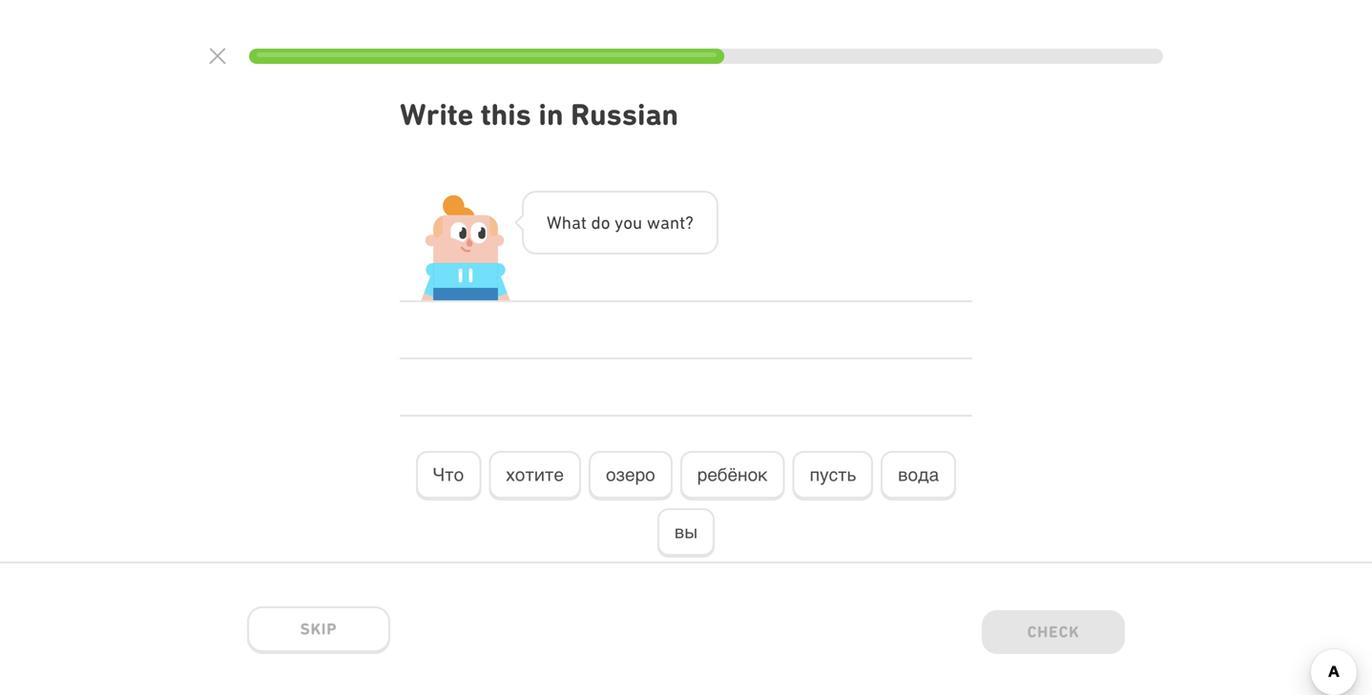 Task type: locate. For each thing, give the bounding box(es) containing it.
вы
[[674, 522, 698, 542]]

озеро button
[[589, 451, 672, 501]]

1 o from the left
[[601, 212, 610, 233]]

1 horizontal spatial t
[[680, 212, 685, 233]]

?
[[685, 212, 694, 233]]

n
[[670, 212, 680, 233]]

w
[[547, 212, 562, 233]]

a left ?
[[660, 212, 670, 233]]

2 o from the left
[[623, 212, 633, 233]]

0 horizontal spatial t
[[581, 212, 587, 233]]

progress bar
[[249, 49, 1163, 64]]

1 horizontal spatial o
[[623, 212, 633, 233]]

d
[[591, 212, 601, 233]]

0 horizontal spatial a
[[572, 212, 581, 233]]

t for n
[[680, 212, 685, 233]]

2 t from the left
[[680, 212, 685, 233]]

skip
[[300, 620, 337, 639]]

write this in russian
[[400, 97, 678, 132]]

1 a from the left
[[572, 212, 581, 233]]

пусть button
[[792, 451, 873, 501]]

t for a
[[581, 212, 587, 233]]

skip button
[[247, 607, 390, 655]]

озеро
[[606, 465, 655, 485]]

t right w
[[680, 212, 685, 233]]

u
[[633, 212, 642, 233]]

0 horizontal spatial o
[[601, 212, 610, 233]]

t left d
[[581, 212, 587, 233]]

o left y
[[601, 212, 610, 233]]

хотите
[[506, 465, 564, 485]]

a
[[572, 212, 581, 233], [660, 212, 670, 233]]

o
[[601, 212, 610, 233], [623, 212, 633, 233]]

o left w
[[623, 212, 633, 233]]

1 t from the left
[[581, 212, 587, 233]]

w a n t ?
[[647, 212, 694, 233]]

пусть
[[810, 465, 856, 485]]

check
[[1027, 623, 1079, 641]]

вода button
[[881, 451, 956, 501]]

1 horizontal spatial a
[[660, 212, 670, 233]]

t
[[581, 212, 587, 233], [680, 212, 685, 233]]

a left d
[[572, 212, 581, 233]]



Task type: vqa. For each thing, say whether or not it's contained in the screenshot.
2nd t from the right
yes



Task type: describe. For each thing, give the bounding box(es) containing it.
russian
[[571, 97, 678, 132]]

вода
[[898, 465, 939, 485]]

ребёнок button
[[680, 451, 785, 501]]

2 a from the left
[[660, 212, 670, 233]]

in
[[538, 97, 563, 132]]

this
[[481, 97, 531, 132]]

хотите button
[[489, 451, 581, 501]]

что
[[433, 465, 464, 485]]

check button
[[982, 611, 1125, 658]]

w
[[647, 212, 660, 233]]

write
[[400, 97, 474, 132]]

вы button
[[657, 509, 715, 558]]

что button
[[416, 451, 481, 501]]

h
[[562, 212, 572, 233]]

ребёнок
[[697, 465, 768, 485]]

y
[[615, 212, 623, 233]]

w h a t d o y o u
[[547, 212, 642, 233]]



